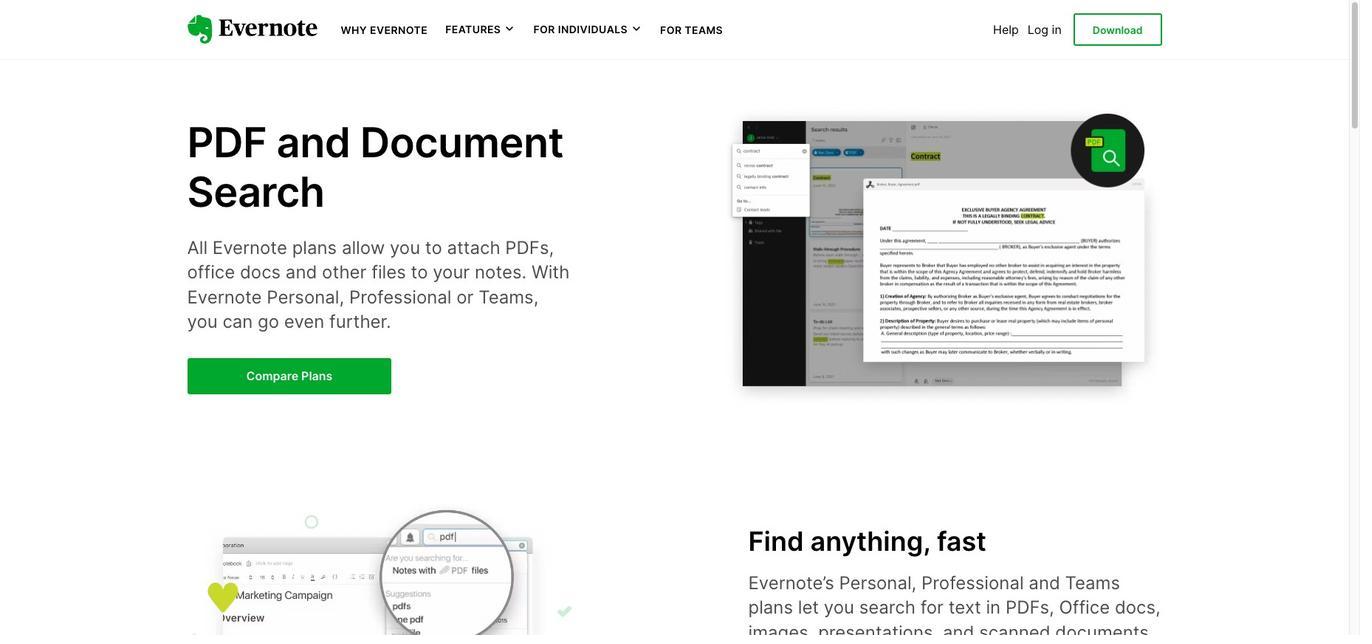 Task type: describe. For each thing, give the bounding box(es) containing it.
professional inside evernote's personal, professional and teams plans let you search for text in pdfs, office docs, images, presentations, and scanned documen
[[922, 572, 1024, 594]]

presentations,
[[819, 622, 938, 635]]

or
[[457, 286, 474, 308]]

with
[[532, 262, 570, 283]]

office
[[187, 262, 235, 283]]

and inside "pdf and document search"
[[277, 118, 351, 168]]

go
[[258, 311, 279, 333]]

log
[[1028, 22, 1049, 37]]

notes.
[[475, 262, 527, 283]]

fast
[[937, 525, 987, 558]]

personal, inside all evernote plans allow you to attach pdfs, office docs and other files to your notes. with evernote personal, professional or teams, you can go even further.
[[267, 286, 344, 308]]

download link
[[1074, 13, 1163, 46]]

for for for teams
[[661, 24, 682, 36]]

log in
[[1028, 22, 1062, 37]]

docs
[[240, 262, 281, 283]]

plans inside all evernote plans allow you to attach pdfs, office docs and other files to your notes. with evernote personal, professional or teams, you can go even further.
[[292, 237, 337, 258]]

search
[[187, 167, 325, 217]]

pdfs, inside all evernote plans allow you to attach pdfs, office docs and other files to your notes. with evernote personal, professional or teams, you can go even further.
[[506, 237, 554, 258]]

evernote for all
[[213, 237, 287, 258]]

why evernote
[[341, 24, 428, 36]]

plans
[[302, 369, 333, 383]]

for individuals button
[[534, 22, 643, 37]]

1 vertical spatial to
[[411, 262, 428, 283]]

for teams
[[661, 24, 723, 36]]

even
[[284, 311, 325, 333]]

2 vertical spatial evernote
[[187, 286, 262, 308]]

pdf search evernote ui image
[[187, 501, 571, 635]]

all
[[187, 237, 208, 258]]

files
[[372, 262, 406, 283]]

text
[[949, 597, 982, 619]]

search pdf evernote feature image
[[725, 106, 1163, 407]]

further.
[[330, 311, 391, 333]]

features button
[[446, 22, 516, 37]]

compare plans
[[246, 369, 333, 383]]

1 horizontal spatial you
[[390, 237, 420, 258]]

evernote's personal, professional and teams plans let you search for text in pdfs, office docs, images, presentations, and scanned documen
[[749, 572, 1161, 635]]

evernote logo image
[[187, 15, 317, 44]]

0 vertical spatial teams
[[685, 24, 723, 36]]

docs,
[[1116, 597, 1161, 619]]

for individuals
[[534, 23, 628, 36]]

find
[[749, 525, 804, 558]]

help
[[994, 22, 1019, 37]]

0 vertical spatial in
[[1052, 22, 1062, 37]]

download
[[1093, 23, 1143, 36]]

features
[[446, 23, 501, 36]]

all evernote plans allow you to attach pdfs, office docs and other files to your notes. with evernote personal, professional or teams, you can go even further.
[[187, 237, 570, 333]]

individuals
[[558, 23, 628, 36]]

other
[[322, 262, 367, 283]]

in inside evernote's personal, professional and teams plans let you search for text in pdfs, office docs, images, presentations, and scanned documen
[[987, 597, 1001, 619]]

evernote for why
[[370, 24, 428, 36]]

images,
[[749, 622, 814, 635]]



Task type: locate. For each thing, give the bounding box(es) containing it.
0 vertical spatial to
[[425, 237, 442, 258]]

attach
[[447, 237, 501, 258]]

in right log
[[1052, 22, 1062, 37]]

professional
[[349, 286, 452, 308], [922, 572, 1024, 594]]

0 vertical spatial evernote
[[370, 24, 428, 36]]

to up 'your'
[[425, 237, 442, 258]]

teams,
[[479, 286, 539, 308]]

1 vertical spatial personal,
[[840, 572, 917, 594]]

help link
[[994, 22, 1019, 37]]

log in link
[[1028, 22, 1062, 37]]

in
[[1052, 22, 1062, 37], [987, 597, 1001, 619]]

0 horizontal spatial plans
[[292, 237, 337, 258]]

1 horizontal spatial professional
[[922, 572, 1024, 594]]

1 vertical spatial evernote
[[213, 237, 287, 258]]

0 vertical spatial you
[[390, 237, 420, 258]]

0 horizontal spatial for
[[534, 23, 555, 36]]

teams inside evernote's personal, professional and teams plans let you search for text in pdfs, office docs, images, presentations, and scanned documen
[[1066, 572, 1121, 594]]

you
[[390, 237, 420, 258], [187, 311, 218, 333], [824, 597, 855, 619]]

2 horizontal spatial you
[[824, 597, 855, 619]]

and inside all evernote plans allow you to attach pdfs, office docs and other files to your notes. with evernote personal, professional or teams, you can go even further.
[[286, 262, 317, 283]]

in right text on the right bottom
[[987, 597, 1001, 619]]

professional up text on the right bottom
[[922, 572, 1024, 594]]

plans
[[292, 237, 337, 258], [749, 597, 793, 619]]

pdfs, up with
[[506, 237, 554, 258]]

for teams link
[[661, 22, 723, 37]]

teams
[[685, 24, 723, 36], [1066, 572, 1121, 594]]

plans inside evernote's personal, professional and teams plans let you search for text in pdfs, office docs, images, presentations, and scanned documen
[[749, 597, 793, 619]]

allow
[[342, 237, 385, 258]]

0 horizontal spatial professional
[[349, 286, 452, 308]]

evernote's
[[749, 572, 835, 594]]

to right files
[[411, 262, 428, 283]]

0 vertical spatial professional
[[349, 286, 452, 308]]

you inside evernote's personal, professional and teams plans let you search for text in pdfs, office docs, images, presentations, and scanned documen
[[824, 597, 855, 619]]

evernote
[[370, 24, 428, 36], [213, 237, 287, 258], [187, 286, 262, 308]]

2 vertical spatial you
[[824, 597, 855, 619]]

document
[[360, 118, 564, 168]]

you right let
[[824, 597, 855, 619]]

1 vertical spatial plans
[[749, 597, 793, 619]]

for inside the for individuals button
[[534, 23, 555, 36]]

your
[[433, 262, 470, 283]]

for
[[921, 597, 944, 619]]

1 vertical spatial professional
[[922, 572, 1024, 594]]

0 vertical spatial personal,
[[267, 286, 344, 308]]

1 horizontal spatial for
[[661, 24, 682, 36]]

0 vertical spatial pdfs,
[[506, 237, 554, 258]]

compare
[[246, 369, 299, 383]]

pdfs, inside evernote's personal, professional and teams plans let you search for text in pdfs, office docs, images, presentations, and scanned documen
[[1006, 597, 1055, 619]]

compare plans link
[[187, 358, 392, 395]]

personal,
[[267, 286, 344, 308], [840, 572, 917, 594]]

office
[[1060, 597, 1111, 619]]

you up files
[[390, 237, 420, 258]]

1 horizontal spatial pdfs,
[[1006, 597, 1055, 619]]

personal, up search
[[840, 572, 917, 594]]

pdfs, up the scanned
[[1006, 597, 1055, 619]]

0 horizontal spatial teams
[[685, 24, 723, 36]]

1 horizontal spatial teams
[[1066, 572, 1121, 594]]

can
[[223, 311, 253, 333]]

evernote up docs
[[213, 237, 287, 258]]

why evernote link
[[341, 22, 428, 37]]

pdfs,
[[506, 237, 554, 258], [1006, 597, 1055, 619]]

you left can
[[187, 311, 218, 333]]

0 vertical spatial plans
[[292, 237, 337, 258]]

pdf
[[187, 118, 267, 168]]

for for for individuals
[[534, 23, 555, 36]]

to
[[425, 237, 442, 258], [411, 262, 428, 283]]

1 vertical spatial teams
[[1066, 572, 1121, 594]]

personal, inside evernote's personal, professional and teams plans let you search for text in pdfs, office docs, images, presentations, and scanned documen
[[840, 572, 917, 594]]

1 vertical spatial in
[[987, 597, 1001, 619]]

0 horizontal spatial you
[[187, 311, 218, 333]]

search
[[860, 597, 916, 619]]

for
[[534, 23, 555, 36], [661, 24, 682, 36]]

evernote up can
[[187, 286, 262, 308]]

1 horizontal spatial personal,
[[840, 572, 917, 594]]

0 horizontal spatial personal,
[[267, 286, 344, 308]]

0 horizontal spatial pdfs,
[[506, 237, 554, 258]]

1 vertical spatial pdfs,
[[1006, 597, 1055, 619]]

plans up images,
[[749, 597, 793, 619]]

professional inside all evernote plans allow you to attach pdfs, office docs and other files to your notes. with evernote personal, professional or teams, you can go even further.
[[349, 286, 452, 308]]

and
[[277, 118, 351, 168], [286, 262, 317, 283], [1029, 572, 1061, 594], [943, 622, 975, 635]]

1 vertical spatial you
[[187, 311, 218, 333]]

for inside for teams link
[[661, 24, 682, 36]]

let
[[798, 597, 819, 619]]

1 horizontal spatial plans
[[749, 597, 793, 619]]

pdf and document search
[[187, 118, 564, 217]]

professional down files
[[349, 286, 452, 308]]

anything,
[[811, 525, 931, 558]]

0 horizontal spatial in
[[987, 597, 1001, 619]]

1 horizontal spatial in
[[1052, 22, 1062, 37]]

why
[[341, 24, 367, 36]]

evernote right why
[[370, 24, 428, 36]]

personal, up even
[[267, 286, 344, 308]]

find anything, fast
[[749, 525, 987, 558]]

plans up other
[[292, 237, 337, 258]]

scanned
[[980, 622, 1051, 635]]



Task type: vqa. For each thing, say whether or not it's contained in the screenshot.
Solutions
no



